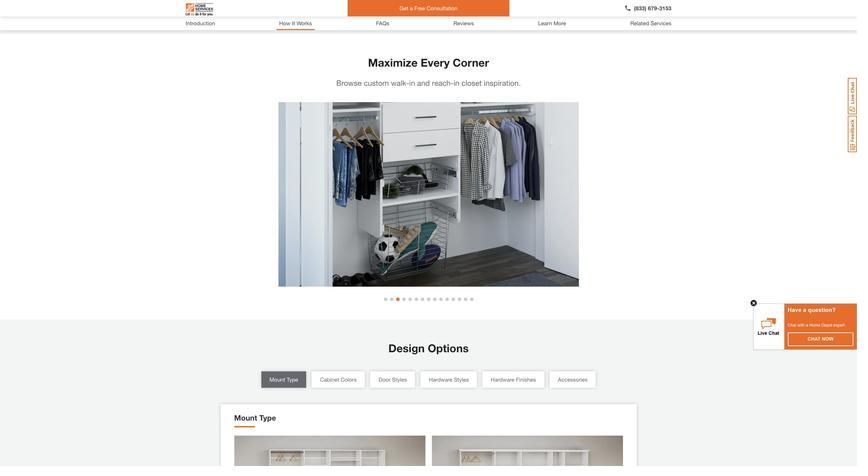 Task type: vqa. For each thing, say whether or not it's contained in the screenshot.
colors
yes



Task type: locate. For each thing, give the bounding box(es) containing it.
1 horizontal spatial styles
[[454, 377, 469, 383]]

infopod - mount type - image image
[[234, 436, 623, 467]]

in left and
[[409, 79, 415, 88]]

679-
[[648, 5, 659, 11]]

(833) 679-3153 link
[[624, 4, 672, 12]]

0 horizontal spatial in
[[409, 79, 415, 88]]

type
[[287, 377, 298, 383], [259, 414, 276, 423]]

mount
[[269, 377, 285, 383], [234, 414, 257, 423]]

hardware down options
[[429, 377, 453, 383]]

1 horizontal spatial in
[[454, 79, 459, 88]]

options
[[428, 342, 469, 355]]

(833)
[[634, 5, 646, 11]]

1 vertical spatial a
[[803, 307, 806, 314]]

depot
[[821, 323, 832, 328]]

0 horizontal spatial styles
[[392, 377, 407, 383]]

0 vertical spatial mount
[[269, 377, 285, 383]]

colors
[[341, 377, 357, 383]]

learn more
[[538, 20, 566, 26]]

expert.
[[834, 323, 846, 328]]

reach-
[[432, 79, 454, 88]]

get a free consultation button
[[348, 0, 510, 16]]

hardware inside hardware finishes button
[[491, 377, 514, 383]]

0 horizontal spatial type
[[259, 414, 276, 423]]

1 horizontal spatial mount
[[269, 377, 285, 383]]

free
[[414, 5, 425, 11]]

styles down options
[[454, 377, 469, 383]]

related services
[[630, 20, 672, 26]]

a
[[410, 5, 413, 11], [803, 307, 806, 314], [806, 323, 808, 328]]

1 hardware from the left
[[429, 377, 453, 383]]

cabinet colors button
[[312, 372, 365, 389]]

with
[[797, 323, 805, 328]]

mount type button
[[261, 372, 306, 389]]

hardware left finishes at right
[[491, 377, 514, 383]]

cabinet
[[320, 377, 339, 383]]

cabinet colors
[[320, 377, 357, 383]]

a right have
[[803, 307, 806, 314]]

0 vertical spatial type
[[287, 377, 298, 383]]

walk-
[[391, 79, 409, 88]]

chat
[[808, 337, 821, 342]]

finishes
[[516, 377, 536, 383]]

browse
[[336, 79, 362, 88]]

and
[[417, 79, 430, 88]]

1 horizontal spatial hardware
[[491, 377, 514, 383]]

0 horizontal spatial hardware
[[429, 377, 453, 383]]

in
[[409, 79, 415, 88], [454, 79, 459, 88]]

custom
[[364, 79, 389, 88]]

a right the get
[[410, 5, 413, 11]]

1 styles from the left
[[392, 377, 407, 383]]

hardware inside button
[[429, 377, 453, 383]]

hardware finishes
[[491, 377, 536, 383]]

consultation
[[427, 5, 458, 11]]

2 styles from the left
[[454, 377, 469, 383]]

a right with
[[806, 323, 808, 328]]

a inside 'button'
[[410, 5, 413, 11]]

more
[[554, 20, 566, 26]]

gallery reachin3 desktop image
[[221, 102, 637, 287]]

hardware
[[429, 377, 453, 383], [491, 377, 514, 383]]

door styles
[[379, 377, 407, 383]]

in left closet
[[454, 79, 459, 88]]

2 vertical spatial a
[[806, 323, 808, 328]]

1 vertical spatial mount type
[[234, 414, 276, 423]]

door
[[379, 377, 391, 383]]

how
[[279, 20, 290, 26]]

hardware styles
[[429, 377, 469, 383]]

maximize
[[368, 56, 418, 69]]

0 vertical spatial mount type
[[269, 377, 298, 383]]

get a free consultation
[[400, 5, 458, 11]]

2 hardware from the left
[[491, 377, 514, 383]]

corner
[[453, 56, 489, 69]]

0 vertical spatial a
[[410, 5, 413, 11]]

how it works
[[279, 20, 312, 26]]

1 horizontal spatial type
[[287, 377, 298, 383]]

1 vertical spatial mount
[[234, 414, 257, 423]]

mount type
[[269, 377, 298, 383], [234, 414, 276, 423]]

styles
[[392, 377, 407, 383], [454, 377, 469, 383]]

mount type inside button
[[269, 377, 298, 383]]

styles right door
[[392, 377, 407, 383]]

works
[[297, 20, 312, 26]]

browse custom walk-in and reach-in closet inspiration.
[[336, 79, 521, 88]]



Task type: describe. For each thing, give the bounding box(es) containing it.
chat with a home depot expert.
[[788, 323, 846, 328]]

styles for door styles
[[392, 377, 407, 383]]

chat now link
[[788, 333, 853, 346]]

styles for hardware styles
[[454, 377, 469, 383]]

services
[[651, 20, 672, 26]]

2 in from the left
[[454, 79, 459, 88]]

mount inside button
[[269, 377, 285, 383]]

accessories button
[[550, 372, 596, 389]]

1 vertical spatial type
[[259, 414, 276, 423]]

hardware for hardware finishes
[[491, 377, 514, 383]]

every
[[421, 56, 450, 69]]

get
[[400, 5, 408, 11]]

a for free
[[410, 5, 413, 11]]

hardware finishes button
[[483, 372, 544, 389]]

do it for you logo image
[[186, 0, 213, 19]]

door styles button
[[370, 372, 415, 389]]

reviews
[[454, 20, 474, 26]]

it
[[292, 20, 295, 26]]

maximize every corner
[[368, 56, 489, 69]]

3153
[[659, 5, 672, 11]]

hardware styles button
[[421, 372, 477, 389]]

a for question?
[[803, 307, 806, 314]]

related
[[630, 20, 649, 26]]

learn
[[538, 20, 552, 26]]

have a question?
[[788, 307, 836, 314]]

closet organization image
[[186, 0, 357, 17]]

feedback link image
[[848, 116, 857, 153]]

introduction
[[186, 20, 215, 26]]

design options
[[388, 342, 469, 355]]

now
[[822, 337, 834, 342]]

home
[[809, 323, 820, 328]]

0 horizontal spatial mount
[[234, 414, 257, 423]]

type inside button
[[287, 377, 298, 383]]

chat
[[788, 323, 796, 328]]

accessories
[[558, 377, 588, 383]]

have
[[788, 307, 802, 314]]

chat now
[[808, 337, 834, 342]]

closet
[[462, 79, 482, 88]]

hardware for hardware styles
[[429, 377, 453, 383]]

live chat image
[[848, 78, 857, 115]]

design
[[388, 342, 425, 355]]

1 in from the left
[[409, 79, 415, 88]]

(833) 679-3153
[[634, 5, 672, 11]]

question?
[[808, 307, 836, 314]]

inspiration.
[[484, 79, 521, 88]]

faqs
[[376, 20, 389, 26]]



